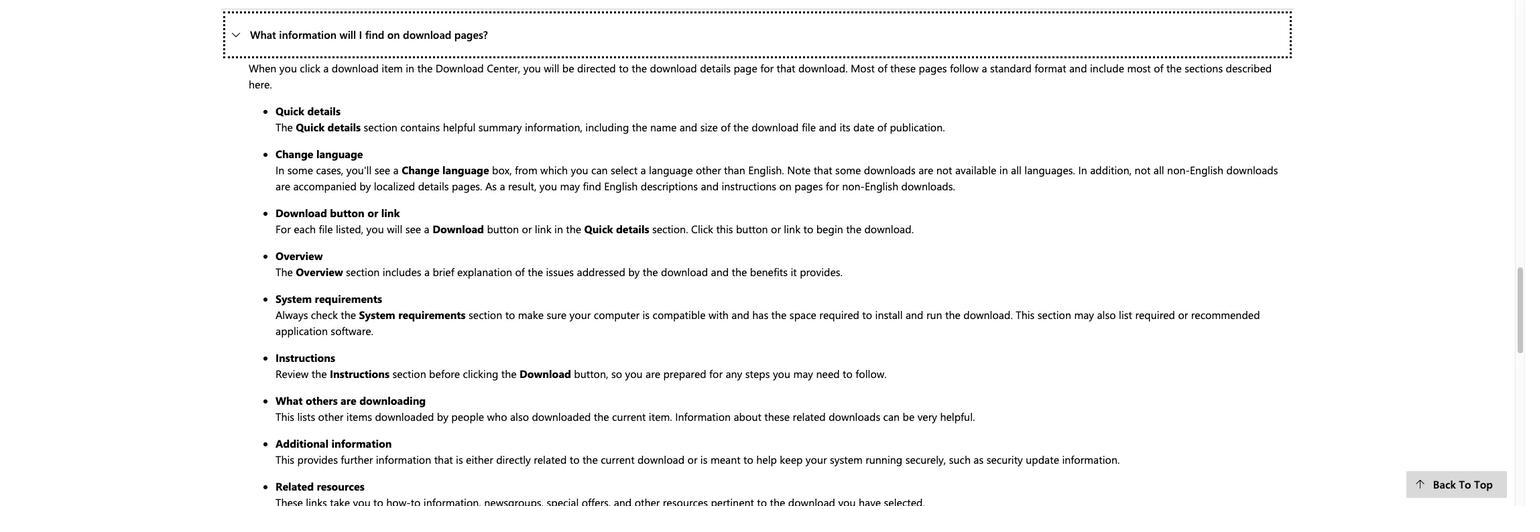 Task type: vqa. For each thing, say whether or not it's contained in the screenshot.
second Home from right
no



Task type: describe. For each thing, give the bounding box(es) containing it.
are up 'downloads.'
[[919, 163, 934, 177]]

contains
[[400, 120, 440, 134]]

1 not from the left
[[936, 163, 952, 177]]

format
[[1035, 61, 1066, 75]]

summary
[[479, 120, 522, 134]]

also inside what others are downloading this lists other items downloaded by people who also downloaded the current item. information about these related downloads can be very helpful.
[[510, 409, 529, 424]]

the up others
[[312, 367, 327, 381]]

some inside box, from which you can select a language other than english. note that some downloads are not available in all languages. in addition, not all non-english downloads are accompanied by localized details pages. as a result, you may find english descriptions and instructions on pages for non-english downloads.
[[836, 163, 861, 177]]

0 horizontal spatial link
[[381, 206, 400, 220]]

0 vertical spatial instructions
[[276, 350, 335, 365]]

in some cases, you'll see a change language
[[276, 163, 492, 177]]

other inside box, from which you can select a language other than english. note that some downloads are not available in all languages. in addition, not all non-english downloads are accompanied by localized details pages. as a result, you may find english descriptions and instructions on pages for non-english downloads.
[[696, 163, 721, 177]]

i
[[359, 27, 362, 41]]

also inside section to make sure your computer is compatible with and has the space required to install and run the download. this section may also list required or recommended application software.
[[1097, 308, 1116, 322]]

before
[[429, 367, 460, 381]]

the left name
[[632, 120, 647, 134]]

click
[[300, 61, 320, 75]]

so
[[611, 367, 622, 381]]

additional information this provides further information that is either directly related to the current download or is meant to help keep your system running securely, such as security update information.
[[276, 436, 1120, 466]]

be inside when you click a download item in the download center, you will be directed to the download details page for that download. most of these pages follow a standard format and include most of the sections described here.
[[562, 61, 574, 75]]

keep
[[780, 452, 803, 466]]

information
[[675, 409, 731, 424]]

to
[[1459, 477, 1471, 491]]

run
[[927, 308, 942, 322]]

you down which
[[540, 179, 557, 193]]

the left sections
[[1167, 61, 1182, 75]]

a inside download button or link for each file listed, you will see a download button or link in the quick details section. click this button or link to begin the download.
[[424, 222, 430, 236]]

item.
[[649, 409, 672, 424]]

downloads.
[[902, 179, 955, 193]]

english.
[[748, 163, 784, 177]]

details inside when you click a download item in the download center, you will be directed to the download details page for that download. most of these pages follow a standard format and include most of the sections described here.
[[700, 61, 731, 75]]

addition,
[[1090, 163, 1132, 177]]

lists
[[297, 409, 315, 424]]

2 all from the left
[[1154, 163, 1164, 177]]

that inside 'additional information this provides further information that is either directly related to the current download or is meant to help keep your system running securely, such as security update information.'
[[434, 452, 453, 466]]

helpful.
[[940, 409, 975, 424]]

sections
[[1185, 61, 1223, 75]]

the right directed
[[632, 61, 647, 75]]

provides.
[[800, 265, 843, 279]]

language for some
[[443, 163, 489, 177]]

the right begin
[[846, 222, 862, 236]]

update
[[1026, 452, 1059, 466]]

its
[[840, 120, 851, 134]]

accompanied
[[293, 179, 357, 193]]

may inside section to make sure your computer is compatible with and has the space required to install and run the download. this section may also list required or recommended application software.
[[1074, 308, 1094, 322]]

download down i
[[332, 61, 379, 75]]

such
[[949, 452, 971, 466]]

box,
[[492, 163, 512, 177]]

0 horizontal spatial system
[[276, 291, 312, 306]]

of right date
[[877, 120, 887, 134]]

find inside box, from which you can select a language other than english. note that some downloads are not available in all languages. in addition, not all non-english downloads are accompanied by localized details pages. as a result, you may find english descriptions and instructions on pages for non-english downloads.
[[583, 179, 601, 193]]

may inside box, from which you can select a language other than english. note that some downloads are not available in all languages. in addition, not all non-english downloads are accompanied by localized details pages. as a result, you may find english descriptions and instructions on pages for non-english downloads.
[[560, 179, 580, 193]]

select
[[611, 163, 638, 177]]

pages inside when you click a download item in the download center, you will be directed to the download details page for that download. most of these pages follow a standard format and include most of the sections described here.
[[919, 61, 947, 75]]

for
[[276, 222, 291, 236]]

1 in from the left
[[276, 163, 284, 177]]

related resources
[[276, 479, 365, 493]]

and left its
[[819, 120, 837, 134]]

to inside the instructions review the instructions section before clicking the download button, so you are prepared for any steps you may need to follow.
[[843, 367, 853, 381]]

section inside the quick details the quick details section contains helpful summary information, including the name and size of the download file and its date of publication.
[[364, 120, 397, 134]]

1 required from the left
[[820, 308, 860, 322]]

1 vertical spatial overview
[[296, 265, 343, 279]]

of right most
[[878, 61, 888, 75]]

it
[[791, 265, 797, 279]]

helpful
[[443, 120, 476, 134]]

or up benefits
[[771, 222, 781, 236]]

the right item
[[417, 61, 433, 75]]

you left click
[[279, 61, 297, 75]]

download inside when you click a download item in the download center, you will be directed to the download details page for that download. most of these pages follow a standard format and include most of the sections described here.
[[436, 61, 484, 75]]

information for additional
[[331, 436, 392, 450]]

application
[[276, 324, 328, 338]]

for inside when you click a download item in the download center, you will be directed to the download details page for that download. most of these pages follow a standard format and include most of the sections described here.
[[760, 61, 774, 75]]

can inside box, from which you can select a language other than english. note that some downloads are not available in all languages. in addition, not all non-english downloads are accompanied by localized details pages. as a result, you may find english descriptions and instructions on pages for non-english downloads.
[[591, 163, 608, 177]]

0 vertical spatial change
[[276, 147, 313, 161]]

you right which
[[571, 163, 588, 177]]

2 required from the left
[[1135, 308, 1175, 322]]

to right the directly
[[570, 452, 580, 466]]

0 vertical spatial overview
[[276, 249, 323, 263]]

0 horizontal spatial button
[[330, 206, 365, 220]]

are inside what others are downloading this lists other items downloaded by people who also downloaded the current item. information about these related downloads can be very helpful.
[[341, 393, 357, 407]]

what information will i find on download pages? button
[[221, 9, 1294, 60]]

information for what
[[279, 27, 337, 41]]

steps
[[745, 367, 770, 381]]

information,
[[525, 120, 583, 134]]

0 horizontal spatial is
[[456, 452, 463, 466]]

0 vertical spatial quick
[[276, 104, 304, 118]]

need
[[816, 367, 840, 381]]

change language
[[276, 147, 363, 161]]

for inside the instructions review the instructions section before clicking the download button, so you are prepared for any steps you may need to follow.
[[709, 367, 723, 381]]

descriptions
[[641, 179, 698, 193]]

will inside download button or link for each file listed, you will see a download button or link in the quick details section. click this button or link to begin the download.
[[387, 222, 403, 236]]

available
[[955, 163, 997, 177]]

to left make
[[505, 308, 515, 322]]

that inside box, from which you can select a language other than english. note that some downloads are not available in all languages. in addition, not all non-english downloads are accompanied by localized details pages. as a result, you may find english descriptions and instructions on pages for non-english downloads.
[[814, 163, 833, 177]]

are left "accompanied"
[[276, 179, 290, 193]]

downloads inside what others are downloading this lists other items downloaded by people who also downloaded the current item. information about these related downloads can be very helpful.
[[829, 409, 880, 424]]

to left install
[[862, 308, 872, 322]]

see inside download button or link for each file listed, you will see a download button or link in the quick details section. click this button or link to begin the download.
[[405, 222, 421, 236]]

instructions
[[722, 179, 776, 193]]

or down result,
[[522, 222, 532, 236]]

you'll
[[346, 163, 372, 177]]

file inside download button or link for each file listed, you will see a download button or link in the quick details section. click this button or link to begin the download.
[[319, 222, 333, 236]]

1 vertical spatial system
[[359, 308, 395, 322]]

about
[[734, 409, 762, 424]]

software.
[[331, 324, 373, 338]]

than
[[724, 163, 745, 177]]

1 horizontal spatial button
[[487, 222, 519, 236]]

1 horizontal spatial english
[[865, 179, 899, 193]]

result,
[[508, 179, 537, 193]]

the down section.
[[643, 265, 658, 279]]

0 horizontal spatial language
[[316, 147, 363, 161]]

for inside box, from which you can select a language other than english. note that some downloads are not available in all languages. in addition, not all non-english downloads are accompanied by localized details pages. as a result, you may find english descriptions and instructions on pages for non-english downloads.
[[826, 179, 839, 193]]

find inside dropdown button
[[365, 27, 384, 41]]

and left size
[[680, 120, 697, 134]]

2 vertical spatial information
[[376, 452, 431, 466]]

to inside when you click a download item in the download center, you will be directed to the download details page for that download. most of these pages follow a standard format and include most of the sections described here.
[[619, 61, 629, 75]]

further
[[341, 452, 373, 466]]

quick details the quick details section contains helpful summary information, including the name and size of the download file and its date of publication.
[[276, 104, 945, 134]]

download down pages.
[[433, 222, 484, 236]]

may inside the instructions review the instructions section before clicking the download button, so you are prepared for any steps you may need to follow.
[[793, 367, 813, 381]]

each
[[294, 222, 316, 236]]

you right center,
[[523, 61, 541, 75]]

always
[[276, 308, 308, 322]]

includes
[[383, 265, 421, 279]]

very
[[918, 409, 937, 424]]

1 vertical spatial quick
[[296, 120, 325, 134]]

2 horizontal spatial is
[[701, 452, 708, 466]]

this inside what others are downloading this lists other items downloaded by people who also downloaded the current item. information about these related downloads can be very helpful.
[[276, 409, 294, 424]]

other inside what others are downloading this lists other items downloaded by people who also downloaded the current item. information about these related downloads can be very helpful.
[[318, 409, 344, 424]]

section inside the overview the overview section includes a brief explanation of the issues addressed by the download and the benefits it provides.
[[346, 265, 380, 279]]

1 horizontal spatial link
[[535, 222, 552, 236]]

listed,
[[336, 222, 364, 236]]

2 horizontal spatial link
[[784, 222, 801, 236]]

what information will i find on download pages?
[[250, 27, 488, 41]]

you right steps
[[773, 367, 791, 381]]

you right so
[[625, 367, 643, 381]]

space
[[790, 308, 817, 322]]

button,
[[574, 367, 608, 381]]

page
[[734, 61, 758, 75]]

prepared
[[663, 367, 706, 381]]

download inside the instructions review the instructions section before clicking the download button, so you are prepared for any steps you may need to follow.
[[520, 367, 571, 381]]

help
[[756, 452, 777, 466]]

this
[[716, 222, 733, 236]]

that inside when you click a download item in the download center, you will be directed to the download details page for that download. most of these pages follow a standard format and include most of the sections described here.
[[777, 61, 796, 75]]

2 downloaded from the left
[[532, 409, 591, 424]]

download. inside section to make sure your computer is compatible with and has the space required to install and run the download. this section may also list required or recommended application software.
[[964, 308, 1013, 322]]

back
[[1433, 477, 1456, 491]]

as
[[974, 452, 984, 466]]

related inside what others are downloading this lists other items downloaded by people who also downloaded the current item. information about these related downloads can be very helpful.
[[793, 409, 826, 424]]

2 horizontal spatial button
[[736, 222, 768, 236]]

on inside dropdown button
[[387, 27, 400, 41]]

people
[[451, 409, 484, 424]]

0 horizontal spatial non-
[[842, 179, 865, 193]]

of right size
[[721, 120, 731, 134]]

and inside when you click a download item in the download center, you will be directed to the download details page for that download. most of these pages follow a standard format and include most of the sections described here.
[[1069, 61, 1087, 75]]

issues
[[546, 265, 574, 279]]

in inside box, from which you can select a language other than english. note that some downloads are not available in all languages. in addition, not all non-english downloads are accompanied by localized details pages. as a result, you may find english descriptions and instructions on pages for non-english downloads.
[[1000, 163, 1008, 177]]

in inside box, from which you can select a language other than english. note that some downloads are not available in all languages. in addition, not all non-english downloads are accompanied by localized details pages. as a result, you may find english descriptions and instructions on pages for non-english downloads.
[[1078, 163, 1087, 177]]

resources
[[317, 479, 365, 493]]

or down localized
[[368, 206, 378, 220]]

your inside section to make sure your computer is compatible with and has the space required to install and run the download. this section may also list required or recommended application software.
[[570, 308, 591, 322]]

note
[[787, 163, 811, 177]]

benefits
[[750, 265, 788, 279]]

publication.
[[890, 120, 945, 134]]

the left benefits
[[732, 265, 747, 279]]

download. inside download button or link for each file listed, you will see a download button or link in the quick details section. click this button or link to begin the download.
[[865, 222, 914, 236]]

from
[[515, 163, 538, 177]]

which
[[540, 163, 568, 177]]

these inside what others are downloading this lists other items downloaded by people who also downloaded the current item. information about these related downloads can be very helpful.
[[765, 409, 790, 424]]

review
[[276, 367, 309, 381]]

begin
[[816, 222, 843, 236]]

and left the has
[[732, 308, 750, 322]]

most
[[1127, 61, 1151, 75]]

the up software.
[[341, 308, 356, 322]]

to left "help"
[[744, 452, 754, 466]]

2 horizontal spatial english
[[1190, 163, 1224, 177]]

recommended
[[1191, 308, 1260, 322]]

your inside 'additional information this provides further information that is either directly related to the current download or is meant to help keep your system running securely, such as security update information.'
[[806, 452, 827, 466]]

provides
[[297, 452, 338, 466]]



Task type: locate. For each thing, give the bounding box(es) containing it.
with
[[709, 308, 729, 322]]

details inside download button or link for each file listed, you will see a download button or link in the quick details section. click this button or link to begin the download.
[[616, 222, 649, 236]]

2 vertical spatial may
[[793, 367, 813, 381]]

0 horizontal spatial english
[[604, 179, 638, 193]]

overview
[[276, 249, 323, 263], [296, 265, 343, 279]]

0 horizontal spatial also
[[510, 409, 529, 424]]

1 horizontal spatial file
[[802, 120, 816, 134]]

information inside dropdown button
[[279, 27, 337, 41]]

downloaded
[[375, 409, 434, 424], [532, 409, 591, 424]]

2 in from the left
[[1078, 163, 1087, 177]]

and up with
[[711, 265, 729, 279]]

in inside download button or link for each file listed, you will see a download button or link in the quick details section. click this button or link to begin the download.
[[554, 222, 563, 236]]

find right i
[[365, 27, 384, 41]]

the inside the quick details the quick details section contains helpful summary information, including the name and size of the download file and its date of publication.
[[276, 120, 293, 134]]

details inside box, from which you can select a language other than english. note that some downloads are not available in all languages. in addition, not all non-english downloads are accompanied by localized details pages. as a result, you may find english descriptions and instructions on pages for non-english downloads.
[[418, 179, 449, 193]]

of right explanation
[[515, 265, 525, 279]]

1 horizontal spatial by
[[437, 409, 449, 424]]

may left list at the bottom of the page
[[1074, 308, 1094, 322]]

0 horizontal spatial related
[[534, 452, 567, 466]]

name
[[650, 120, 677, 134]]

instructions
[[276, 350, 335, 365], [330, 367, 390, 381]]

1 vertical spatial download.
[[865, 222, 914, 236]]

button up listed,
[[330, 206, 365, 220]]

0 horizontal spatial some
[[287, 163, 313, 177]]

0 vertical spatial system
[[276, 291, 312, 306]]

button
[[330, 206, 365, 220], [487, 222, 519, 236], [736, 222, 768, 236]]

in down change language
[[276, 163, 284, 177]]

quick down click
[[276, 104, 304, 118]]

by inside what others are downloading this lists other items downloaded by people who also downloaded the current item. information about these related downloads can be very helpful.
[[437, 409, 449, 424]]

requirements up always check the system requirements
[[315, 291, 382, 306]]

what for what others are downloading this lists other items downloaded by people who also downloaded the current item. information about these related downloads can be very helpful.
[[276, 393, 303, 407]]

what up when
[[250, 27, 276, 41]]

size
[[700, 120, 718, 134]]

1 vertical spatial will
[[544, 61, 559, 75]]

0 vertical spatial information
[[279, 27, 337, 41]]

here.
[[249, 77, 272, 91]]

download down the item.
[[638, 452, 685, 466]]

center,
[[487, 61, 520, 75]]

0 horizontal spatial can
[[591, 163, 608, 177]]

section inside the instructions review the instructions section before clicking the download button, so you are prepared for any steps you may need to follow.
[[393, 367, 426, 381]]

and left instructions
[[701, 179, 719, 193]]

will inside dropdown button
[[340, 27, 356, 41]]

languages.
[[1025, 163, 1076, 177]]

localized
[[374, 179, 415, 193]]

0 vertical spatial in
[[406, 61, 414, 75]]

find up download button or link for each file listed, you will see a download button or link in the quick details section. click this button or link to begin the download.
[[583, 179, 601, 193]]

instructions up downloading
[[330, 367, 390, 381]]

0 vertical spatial for
[[760, 61, 774, 75]]

0 vertical spatial by
[[359, 179, 371, 193]]

item
[[382, 61, 403, 75]]

the up the overview the overview section includes a brief explanation of the issues addressed by the download and the benefits it provides.
[[566, 222, 581, 236]]

download up each at the left of page
[[276, 206, 327, 220]]

1 downloaded from the left
[[375, 409, 434, 424]]

1 vertical spatial that
[[814, 163, 833, 177]]

0 horizontal spatial on
[[387, 27, 400, 41]]

has
[[752, 308, 769, 322]]

these
[[890, 61, 916, 75], [765, 409, 790, 424]]

by inside the overview the overview section includes a brief explanation of the issues addressed by the download and the benefits it provides.
[[628, 265, 640, 279]]

clicking
[[463, 367, 498, 381]]

related up keep
[[793, 409, 826, 424]]

0 vertical spatial requirements
[[315, 291, 382, 306]]

you inside download button or link for each file listed, you will see a download button or link in the quick details section. click this button or link to begin the download.
[[366, 222, 384, 236]]

security
[[987, 452, 1023, 466]]

what inside dropdown button
[[250, 27, 276, 41]]

0 horizontal spatial pages
[[795, 179, 823, 193]]

1 vertical spatial by
[[628, 265, 640, 279]]

compatible
[[653, 308, 706, 322]]

on
[[387, 27, 400, 41], [779, 179, 792, 193]]

downloading
[[359, 393, 426, 407]]

may down which
[[560, 179, 580, 193]]

system up software.
[[359, 308, 395, 322]]

box, from which you can select a language other than english. note that some downloads are not available in all languages. in addition, not all non-english downloads are accompanied by localized details pages. as a result, you may find english descriptions and instructions on pages for non-english downloads.
[[276, 163, 1278, 193]]

1 vertical spatial for
[[826, 179, 839, 193]]

current inside 'additional information this provides further information that is either directly related to the current download or is meant to help keep your system running securely, such as security update information.'
[[601, 452, 635, 466]]

other left than
[[696, 163, 721, 177]]

to inside download button or link for each file listed, you will see a download button or link in the quick details section. click this button or link to begin the download.
[[804, 222, 814, 236]]

change
[[276, 147, 313, 161], [402, 163, 440, 177]]

overview up system requirements
[[296, 265, 343, 279]]

be
[[562, 61, 574, 75], [903, 409, 915, 424]]

0 horizontal spatial downloaded
[[375, 409, 434, 424]]

1 vertical spatial change
[[402, 163, 440, 177]]

1 horizontal spatial these
[[890, 61, 916, 75]]

2 vertical spatial will
[[387, 222, 403, 236]]

1 horizontal spatial system
[[359, 308, 395, 322]]

download up compatible
[[661, 265, 708, 279]]

follow.
[[856, 367, 887, 381]]

current left the item.
[[612, 409, 646, 424]]

0 horizontal spatial other
[[318, 409, 344, 424]]

in right available on the right
[[1000, 163, 1008, 177]]

2 horizontal spatial language
[[649, 163, 693, 177]]

downloaded down downloading
[[375, 409, 434, 424]]

1 horizontal spatial can
[[883, 409, 900, 424]]

0 vertical spatial pages
[[919, 61, 947, 75]]

of
[[878, 61, 888, 75], [1154, 61, 1164, 75], [721, 120, 731, 134], [877, 120, 887, 134], [515, 265, 525, 279]]

or
[[368, 206, 378, 220], [522, 222, 532, 236], [771, 222, 781, 236], [1178, 308, 1188, 322], [688, 452, 698, 466]]

1 vertical spatial can
[[883, 409, 900, 424]]

running
[[866, 452, 903, 466]]

file inside the quick details the quick details section contains helpful summary information, including the name and size of the download file and its date of publication.
[[802, 120, 816, 134]]

2 horizontal spatial may
[[1074, 308, 1094, 322]]

and inside box, from which you can select a language other than english. note that some downloads are not available in all languages. in addition, not all non-english downloads are accompanied by localized details pages. as a result, you may find english descriptions and instructions on pages for non-english downloads.
[[701, 179, 719, 193]]

related
[[793, 409, 826, 424], [534, 452, 567, 466]]

system
[[276, 291, 312, 306], [359, 308, 395, 322]]

0 vertical spatial that
[[777, 61, 796, 75]]

0 vertical spatial this
[[1016, 308, 1035, 322]]

download left pages? at the top left of the page
[[403, 27, 452, 41]]

the left issues
[[528, 265, 543, 279]]

1 horizontal spatial required
[[1135, 308, 1175, 322]]

all right addition,
[[1154, 163, 1164, 177]]

0 horizontal spatial not
[[936, 163, 952, 177]]

0 horizontal spatial requirements
[[315, 291, 382, 306]]

link left begin
[[784, 222, 801, 236]]

and
[[1069, 61, 1087, 75], [680, 120, 697, 134], [819, 120, 837, 134], [701, 179, 719, 193], [711, 265, 729, 279], [732, 308, 750, 322], [906, 308, 924, 322]]

others
[[306, 393, 338, 407]]

related right the directly
[[534, 452, 567, 466]]

that left "either"
[[434, 452, 453, 466]]

1 vertical spatial requirements
[[398, 308, 466, 322]]

and right format
[[1069, 61, 1087, 75]]

0 vertical spatial the
[[276, 120, 293, 134]]

the right the has
[[771, 308, 787, 322]]

a inside the overview the overview section includes a brief explanation of the issues addressed by the download and the benefits it provides.
[[424, 265, 430, 279]]

current
[[612, 409, 646, 424], [601, 452, 635, 466]]

system up always
[[276, 291, 312, 306]]

2 vertical spatial quick
[[584, 222, 613, 236]]

1 horizontal spatial requirements
[[398, 308, 466, 322]]

are inside the instructions review the instructions section before clicking the download button, so you are prepared for any steps you may need to follow.
[[646, 367, 660, 381]]

section.
[[652, 222, 688, 236]]

what others are downloading this lists other items downloaded by people who also downloaded the current item. information about these related downloads can be very helpful.
[[276, 393, 975, 424]]

change up "accompanied"
[[276, 147, 313, 161]]

is right computer
[[643, 308, 650, 322]]

link up the overview the overview section includes a brief explanation of the issues addressed by the download and the benefits it provides.
[[535, 222, 552, 236]]

download up name
[[650, 61, 697, 75]]

download inside 'additional information this provides further information that is either directly related to the current download or is meant to help keep your system running securely, such as security update information.'
[[638, 452, 685, 466]]

download inside dropdown button
[[403, 27, 452, 41]]

other
[[696, 163, 721, 177], [318, 409, 344, 424]]

requirements
[[315, 291, 382, 306], [398, 308, 466, 322]]

will left directed
[[544, 61, 559, 75]]

file
[[802, 120, 816, 134], [319, 222, 333, 236]]

1 vertical spatial may
[[1074, 308, 1094, 322]]

is left meant
[[701, 452, 708, 466]]

be inside what others are downloading this lists other items downloaded by people who also downloaded the current item. information about these related downloads can be very helpful.
[[903, 409, 915, 424]]

some down change language
[[287, 163, 313, 177]]

including
[[586, 120, 629, 134]]

1 vertical spatial other
[[318, 409, 344, 424]]

1 horizontal spatial see
[[405, 222, 421, 236]]

download left button,
[[520, 367, 571, 381]]

download. right "run"
[[964, 308, 1013, 322]]

follow
[[950, 61, 979, 75]]

1 vertical spatial the
[[276, 265, 293, 279]]

1 horizontal spatial in
[[1078, 163, 1087, 177]]

explanation
[[457, 265, 512, 279]]

will inside when you click a download item in the download center, you will be directed to the download details page for that download. most of these pages follow a standard format and include most of the sections described here.
[[544, 61, 559, 75]]

0 vertical spatial can
[[591, 163, 608, 177]]

make
[[518, 308, 544, 322]]

0 horizontal spatial in
[[276, 163, 284, 177]]

information.
[[1062, 452, 1120, 466]]

1 horizontal spatial be
[[903, 409, 915, 424]]

cases,
[[316, 163, 344, 177]]

additional
[[276, 436, 329, 450]]

1 all from the left
[[1011, 163, 1022, 177]]

1 horizontal spatial non-
[[1167, 163, 1190, 177]]

who
[[487, 409, 507, 424]]

1 vertical spatial instructions
[[330, 367, 390, 381]]

or inside section to make sure your computer is compatible with and has the space required to install and run the download. this section may also list required or recommended application software.
[[1178, 308, 1188, 322]]

1 horizontal spatial for
[[760, 61, 774, 75]]

0 vertical spatial related
[[793, 409, 826, 424]]

1 the from the top
[[276, 120, 293, 134]]

0 vertical spatial be
[[562, 61, 574, 75]]

1 vertical spatial pages
[[795, 179, 823, 193]]

0 horizontal spatial see
[[375, 163, 390, 177]]

2 vertical spatial that
[[434, 452, 453, 466]]

these inside when you click a download item in the download center, you will be directed to the download details page for that download. most of these pages follow a standard format and include most of the sections described here.
[[890, 61, 916, 75]]

also left list at the bottom of the page
[[1097, 308, 1116, 322]]

the right the clicking
[[501, 367, 517, 381]]

and left "run"
[[906, 308, 924, 322]]

computer
[[594, 308, 640, 322]]

is left "either"
[[456, 452, 463, 466]]

are
[[919, 163, 934, 177], [276, 179, 290, 193], [646, 367, 660, 381], [341, 393, 357, 407]]

not
[[936, 163, 952, 177], [1135, 163, 1151, 177]]

0 vertical spatial non-
[[1167, 163, 1190, 177]]

described
[[1226, 61, 1272, 75]]

when
[[249, 61, 277, 75]]

as
[[485, 179, 497, 193]]

in
[[276, 163, 284, 177], [1078, 163, 1087, 177]]

2 the from the top
[[276, 265, 293, 279]]

2 horizontal spatial that
[[814, 163, 833, 177]]

always check the system requirements
[[276, 308, 469, 322]]

the right size
[[734, 120, 749, 134]]

the right "run"
[[945, 308, 961, 322]]

are up items
[[341, 393, 357, 407]]

0 vertical spatial other
[[696, 163, 721, 177]]

information up the further
[[331, 436, 392, 450]]

1 vertical spatial your
[[806, 452, 827, 466]]

overview down each at the left of page
[[276, 249, 323, 263]]

information right the further
[[376, 452, 431, 466]]

1 vertical spatial related
[[534, 452, 567, 466]]

is
[[643, 308, 650, 322], [456, 452, 463, 466], [701, 452, 708, 466]]

install
[[875, 308, 903, 322]]

0 vertical spatial on
[[387, 27, 400, 41]]

by inside box, from which you can select a language other than english. note that some downloads are not available in all languages. in addition, not all non-english downloads are accompanied by localized details pages. as a result, you may find english descriptions and instructions on pages for non-english downloads.
[[359, 179, 371, 193]]

1 horizontal spatial downloaded
[[532, 409, 591, 424]]

download inside the quick details the quick details section contains helpful summary information, including the name and size of the download file and its date of publication.
[[752, 120, 799, 134]]

language for from
[[649, 163, 693, 177]]

1 horizontal spatial find
[[583, 179, 601, 193]]

addressed
[[577, 265, 625, 279]]

link
[[381, 206, 400, 220], [535, 222, 552, 236], [784, 222, 801, 236]]

0 horizontal spatial will
[[340, 27, 356, 41]]

and inside the overview the overview section includes a brief explanation of the issues addressed by the download and the benefits it provides.
[[711, 265, 729, 279]]

2 horizontal spatial download.
[[964, 308, 1013, 322]]

the inside what others are downloading this lists other items downloaded by people who also downloaded the current item. information about these related downloads can be very helpful.
[[594, 409, 609, 424]]

0 horizontal spatial all
[[1011, 163, 1022, 177]]

related
[[276, 479, 314, 493]]

link down localized
[[381, 206, 400, 220]]

pages?
[[454, 27, 488, 41]]

1 horizontal spatial may
[[793, 367, 813, 381]]

will down localized
[[387, 222, 403, 236]]

for up begin
[[826, 179, 839, 193]]

1 vertical spatial on
[[779, 179, 792, 193]]

1 horizontal spatial also
[[1097, 308, 1116, 322]]

are left prepared
[[646, 367, 660, 381]]

2 horizontal spatial in
[[1000, 163, 1008, 177]]

2 horizontal spatial by
[[628, 265, 640, 279]]

required right list at the bottom of the page
[[1135, 308, 1175, 322]]

0 vertical spatial see
[[375, 163, 390, 177]]

see up localized
[[375, 163, 390, 177]]

current inside what others are downloading this lists other items downloaded by people who also downloaded the current item. information about these related downloads can be very helpful.
[[612, 409, 646, 424]]

file right each at the left of page
[[319, 222, 333, 236]]

what for what information will i find on download pages?
[[250, 27, 276, 41]]

download inside the overview the overview section includes a brief explanation of the issues addressed by the download and the benefits it provides.
[[661, 265, 708, 279]]

in
[[406, 61, 414, 75], [1000, 163, 1008, 177], [554, 222, 563, 236]]

is inside section to make sure your computer is compatible with and has the space required to install and run the download. this section may also list required or recommended application software.
[[643, 308, 650, 322]]

this inside 'additional information this provides further information that is either directly related to the current download or is meant to help keep your system running securely, such as security update information.'
[[276, 452, 294, 466]]

1 vertical spatial in
[[1000, 163, 1008, 177]]

the inside the overview the overview section includes a brief explanation of the issues addressed by the download and the benefits it provides.
[[276, 265, 293, 279]]

language up descriptions
[[649, 163, 693, 177]]

1 horizontal spatial that
[[777, 61, 796, 75]]

button down as
[[487, 222, 519, 236]]

what inside what others are downloading this lists other items downloaded by people who also downloaded the current item. information about these related downloads can be very helpful.
[[276, 393, 303, 407]]

click
[[691, 222, 713, 236]]

0 vertical spatial current
[[612, 409, 646, 424]]

include
[[1090, 61, 1124, 75]]

can inside what others are downloading this lists other items downloaded by people who also downloaded the current item. information about these related downloads can be very helpful.
[[883, 409, 900, 424]]

see up includes
[[405, 222, 421, 236]]

system requirements
[[276, 291, 382, 306]]

pages inside box, from which you can select a language other than english. note that some downloads are not available in all languages. in addition, not all non-english downloads are accompanied by localized details pages. as a result, you may find english descriptions and instructions on pages for non-english downloads.
[[795, 179, 823, 193]]

may
[[560, 179, 580, 193], [1074, 308, 1094, 322], [793, 367, 813, 381]]

be left directed
[[562, 61, 574, 75]]

can left the select
[[591, 163, 608, 177]]

2 some from the left
[[836, 163, 861, 177]]

1 horizontal spatial change
[[402, 163, 440, 177]]

on right i
[[387, 27, 400, 41]]

to right directed
[[619, 61, 629, 75]]

1 some from the left
[[287, 163, 313, 177]]

2 not from the left
[[1135, 163, 1151, 177]]

by down you'll
[[359, 179, 371, 193]]

quick inside download button or link for each file listed, you will see a download button or link in the quick details section. click this button or link to begin the download.
[[584, 222, 613, 236]]

1 vertical spatial also
[[510, 409, 529, 424]]

downloads
[[864, 163, 916, 177], [1227, 163, 1278, 177], [829, 409, 880, 424]]

1 horizontal spatial will
[[387, 222, 403, 236]]

by right "addressed"
[[628, 265, 640, 279]]

to left begin
[[804, 222, 814, 236]]

other down others
[[318, 409, 344, 424]]

language inside box, from which you can select a language other than english. note that some downloads are not available in all languages. in addition, not all non-english downloads are accompanied by localized details pages. as a result, you may find english descriptions and instructions on pages for non-english downloads.
[[649, 163, 693, 177]]

0 horizontal spatial change
[[276, 147, 313, 161]]

instructions review the instructions section before clicking the download button, so you are prepared for any steps you may need to follow.
[[276, 350, 887, 381]]

the inside 'additional information this provides further information that is either directly related to the current download or is meant to help keep your system running securely, such as security update information.'
[[583, 452, 598, 466]]

0 horizontal spatial may
[[560, 179, 580, 193]]

that right note
[[814, 163, 833, 177]]

of inside the overview the overview section includes a brief explanation of the issues addressed by the download and the benefits it provides.
[[515, 265, 525, 279]]

information up click
[[279, 27, 337, 41]]

language up cases,
[[316, 147, 363, 161]]

0 horizontal spatial by
[[359, 179, 371, 193]]

back to top link
[[1407, 471, 1507, 498]]

you
[[279, 61, 297, 75], [523, 61, 541, 75], [571, 163, 588, 177], [540, 179, 557, 193], [366, 222, 384, 236], [625, 367, 643, 381], [773, 367, 791, 381]]

see
[[375, 163, 390, 177], [405, 222, 421, 236]]

1 horizontal spatial all
[[1154, 163, 1164, 177]]

items
[[346, 409, 372, 424]]

or inside 'additional information this provides further information that is either directly related to the current download or is meant to help keep your system running securely, such as security update information.'
[[688, 452, 698, 466]]

some down its
[[836, 163, 861, 177]]

by left people
[[437, 409, 449, 424]]

check
[[311, 308, 338, 322]]

also
[[1097, 308, 1116, 322], [510, 409, 529, 424]]

pages left follow
[[919, 61, 947, 75]]

1 horizontal spatial download.
[[865, 222, 914, 236]]

details
[[700, 61, 731, 75], [307, 104, 341, 118], [328, 120, 361, 134], [418, 179, 449, 193], [616, 222, 649, 236]]

quick up change language
[[296, 120, 325, 134]]

quick up "addressed"
[[584, 222, 613, 236]]

download button or link for each file listed, you will see a download button or link in the quick details section. click this button or link to begin the download.
[[276, 206, 914, 236]]

2 horizontal spatial will
[[544, 61, 559, 75]]

in inside when you click a download item in the download center, you will be directed to the download details page for that download. most of these pages follow a standard format and include most of the sections described here.
[[406, 61, 414, 75]]

0 vertical spatial download.
[[798, 61, 848, 75]]

1 horizontal spatial in
[[554, 222, 563, 236]]

download. inside when you click a download item in the download center, you will be directed to the download details page for that download. most of these pages follow a standard format and include most of the sections described here.
[[798, 61, 848, 75]]

language up pages.
[[443, 163, 489, 177]]

this inside section to make sure your computer is compatible with and has the space required to install and run the download. this section may also list required or recommended application software.
[[1016, 308, 1035, 322]]

1 horizontal spatial pages
[[919, 61, 947, 75]]

top
[[1474, 477, 1493, 491]]

on inside box, from which you can select a language other than english. note that some downloads are not available in all languages. in addition, not all non-english downloads are accompanied by localized details pages. as a result, you may find english descriptions and instructions on pages for non-english downloads.
[[779, 179, 792, 193]]

to
[[619, 61, 629, 75], [804, 222, 814, 236], [505, 308, 515, 322], [862, 308, 872, 322], [843, 367, 853, 381], [570, 452, 580, 466], [744, 452, 754, 466]]

of right most in the top right of the page
[[1154, 61, 1164, 75]]

information
[[279, 27, 337, 41], [331, 436, 392, 450], [376, 452, 431, 466]]

pages down note
[[795, 179, 823, 193]]

related inside 'additional information this provides further information that is either directly related to the current download or is meant to help keep your system running securely, such as security update information.'
[[534, 452, 567, 466]]

1 vertical spatial find
[[583, 179, 601, 193]]

1 horizontal spatial not
[[1135, 163, 1151, 177]]

download. down 'downloads.'
[[865, 222, 914, 236]]



